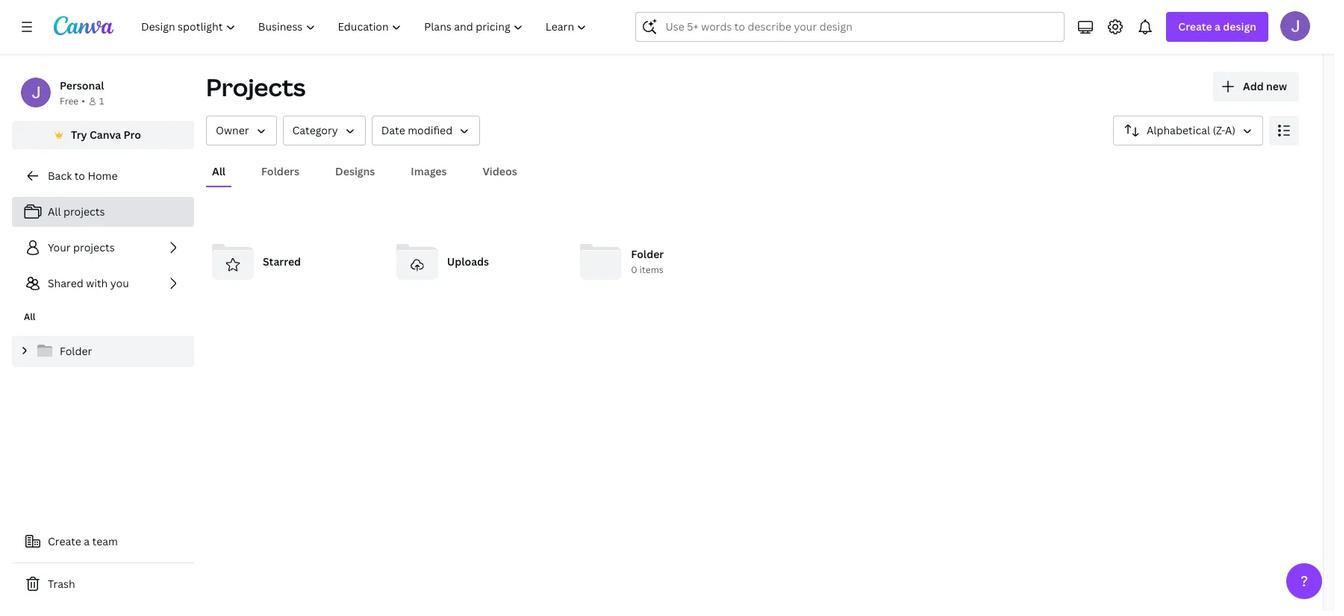 Task type: vqa. For each thing, say whether or not it's contained in the screenshot.
Date modified button
yes



Task type: describe. For each thing, give the bounding box(es) containing it.
category
[[292, 123, 338, 137]]

starred link
[[206, 235, 378, 289]]

owner
[[216, 123, 249, 137]]

shared with you
[[48, 276, 129, 290]]

folder for folder
[[60, 344, 92, 358]]

a for team
[[84, 535, 90, 549]]

Search search field
[[666, 13, 1035, 41]]

all projects
[[48, 205, 105, 219]]

Owner button
[[206, 116, 277, 146]]

projects for your projects
[[73, 240, 115, 255]]

a)
[[1225, 123, 1236, 137]]

to
[[74, 169, 85, 183]]

•
[[82, 95, 85, 108]]

all projects link
[[12, 197, 194, 227]]

create a design button
[[1167, 12, 1269, 42]]

images button
[[405, 158, 453, 186]]

shared with you link
[[12, 269, 194, 299]]

add new
[[1243, 79, 1287, 93]]

modified
[[408, 123, 453, 137]]

uploads link
[[390, 235, 562, 289]]

uploads
[[447, 255, 489, 269]]

new
[[1266, 79, 1287, 93]]

try canva pro
[[71, 128, 141, 142]]

alphabetical (z-a)
[[1147, 123, 1236, 137]]

create a team button
[[12, 527, 194, 557]]

folders
[[261, 164, 299, 178]]

free
[[60, 95, 79, 108]]

Sort by button
[[1113, 116, 1263, 146]]

all for the all button
[[212, 164, 226, 178]]

trash link
[[12, 570, 194, 600]]

create for create a design
[[1179, 19, 1212, 34]]

folders button
[[255, 158, 305, 186]]

design
[[1223, 19, 1257, 34]]

pro
[[124, 128, 141, 142]]

images
[[411, 164, 447, 178]]

back
[[48, 169, 72, 183]]



Task type: locate. For each thing, give the bounding box(es) containing it.
items
[[640, 264, 664, 277]]

create left design
[[1179, 19, 1212, 34]]

folder link
[[12, 336, 194, 367]]

Date modified button
[[372, 116, 480, 146]]

1 horizontal spatial folder
[[631, 247, 664, 262]]

projects
[[63, 205, 105, 219], [73, 240, 115, 255]]

0 horizontal spatial folder
[[60, 344, 92, 358]]

videos
[[483, 164, 517, 178]]

videos button
[[477, 158, 523, 186]]

designs button
[[329, 158, 381, 186]]

starred
[[263, 255, 301, 269]]

canva
[[90, 128, 121, 142]]

create a design
[[1179, 19, 1257, 34]]

alphabetical
[[1147, 123, 1210, 137]]

jacob simon image
[[1281, 11, 1310, 41]]

1
[[99, 95, 104, 108]]

all button
[[206, 158, 232, 186]]

team
[[92, 535, 118, 549]]

create
[[1179, 19, 1212, 34], [48, 535, 81, 549]]

1 horizontal spatial a
[[1215, 19, 1221, 34]]

you
[[110, 276, 129, 290]]

a
[[1215, 19, 1221, 34], [84, 535, 90, 549]]

your projects link
[[12, 233, 194, 263]]

folder up items
[[631, 247, 664, 262]]

add
[[1243, 79, 1264, 93]]

home
[[88, 169, 118, 183]]

projects down back to home
[[63, 205, 105, 219]]

1 vertical spatial a
[[84, 535, 90, 549]]

projects for all projects
[[63, 205, 105, 219]]

all inside button
[[212, 164, 226, 178]]

1 vertical spatial projects
[[73, 240, 115, 255]]

create for create a team
[[48, 535, 81, 549]]

date modified
[[381, 123, 453, 137]]

0 vertical spatial folder
[[631, 247, 664, 262]]

1 vertical spatial create
[[48, 535, 81, 549]]

0 vertical spatial projects
[[63, 205, 105, 219]]

folder inside "link"
[[60, 344, 92, 358]]

0 horizontal spatial a
[[84, 535, 90, 549]]

add new button
[[1213, 72, 1299, 102]]

folder 0 items
[[631, 247, 664, 277]]

1 horizontal spatial create
[[1179, 19, 1212, 34]]

1 vertical spatial folder
[[60, 344, 92, 358]]

folder
[[631, 247, 664, 262], [60, 344, 92, 358]]

back to home
[[48, 169, 118, 183]]

0 horizontal spatial all
[[24, 311, 35, 323]]

personal
[[60, 78, 104, 93]]

a for design
[[1215, 19, 1221, 34]]

all for all projects
[[48, 205, 61, 219]]

0 vertical spatial create
[[1179, 19, 1212, 34]]

(z-
[[1213, 123, 1225, 137]]

0 horizontal spatial create
[[48, 535, 81, 549]]

trash
[[48, 577, 75, 591]]

1 horizontal spatial all
[[48, 205, 61, 219]]

0
[[631, 264, 637, 277]]

create inside dropdown button
[[1179, 19, 1212, 34]]

list containing all projects
[[12, 197, 194, 299]]

shared
[[48, 276, 83, 290]]

top level navigation element
[[131, 12, 600, 42]]

your
[[48, 240, 71, 255]]

free •
[[60, 95, 85, 108]]

0 vertical spatial all
[[212, 164, 226, 178]]

try
[[71, 128, 87, 142]]

projects right your
[[73, 240, 115, 255]]

all
[[212, 164, 226, 178], [48, 205, 61, 219], [24, 311, 35, 323]]

create inside button
[[48, 535, 81, 549]]

a left design
[[1215, 19, 1221, 34]]

2 vertical spatial all
[[24, 311, 35, 323]]

projects
[[206, 71, 306, 103]]

create left "team"
[[48, 535, 81, 549]]

Category button
[[283, 116, 366, 146]]

with
[[86, 276, 108, 290]]

your projects
[[48, 240, 115, 255]]

a inside button
[[84, 535, 90, 549]]

None search field
[[636, 12, 1065, 42]]

try canva pro button
[[12, 121, 194, 149]]

create a team
[[48, 535, 118, 549]]

back to home link
[[12, 161, 194, 191]]

1 vertical spatial all
[[48, 205, 61, 219]]

folder for folder 0 items
[[631, 247, 664, 262]]

0 vertical spatial a
[[1215, 19, 1221, 34]]

a inside dropdown button
[[1215, 19, 1221, 34]]

date
[[381, 123, 405, 137]]

designs
[[335, 164, 375, 178]]

list
[[12, 197, 194, 299]]

a left "team"
[[84, 535, 90, 549]]

folder down 'shared' at the left of page
[[60, 344, 92, 358]]

2 horizontal spatial all
[[212, 164, 226, 178]]



